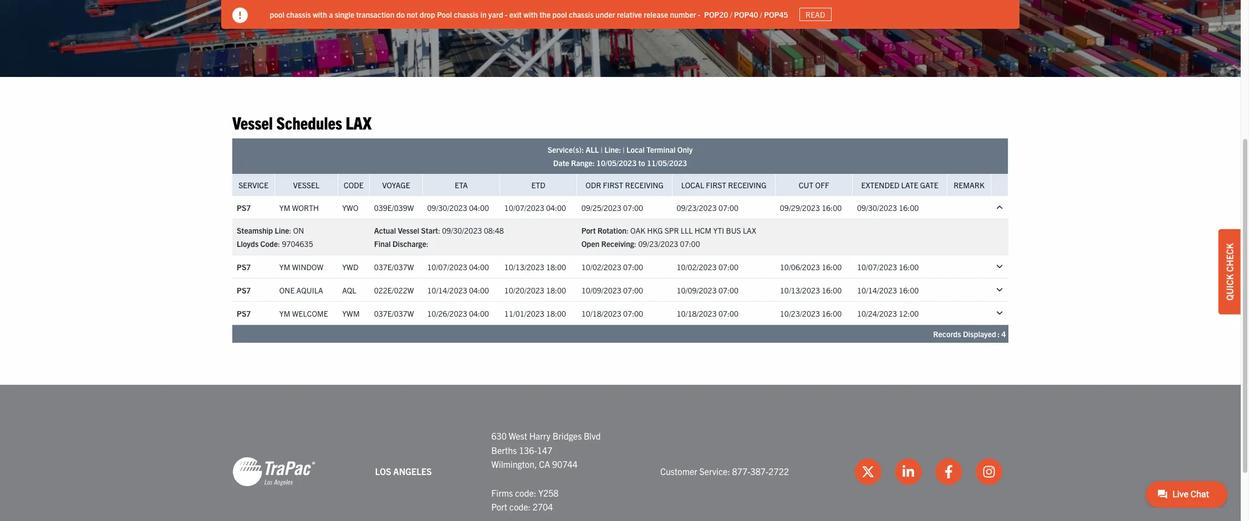 Task type: locate. For each thing, give the bounding box(es) containing it.
3 ps7 from the top
[[237, 285, 251, 295]]

y258
[[538, 488, 559, 499]]

1 horizontal spatial 10/09/2023 07:00
[[677, 285, 738, 295]]

with left a
[[313, 9, 327, 19]]

1 horizontal spatial 10/13/2023
[[780, 285, 820, 295]]

local inside service(s): all | line: | local terminal only date range: 10/05/2023 to 11/05/2023
[[626, 145, 645, 155]]

1 horizontal spatial 10/02/2023 07:00
[[677, 262, 738, 272]]

1 horizontal spatial read
[[806, 9, 825, 19]]

2 horizontal spatial chassis
[[569, 9, 594, 19]]

port rotation : oak hkg spr lll hcm yti bus lax open receiving : 09/23/2023 07:00
[[581, 226, 756, 249]]

1 ps7 from the top
[[237, 203, 251, 213]]

displayed
[[963, 329, 996, 339]]

vessel schedules lax
[[232, 111, 371, 133]]

0 horizontal spatial code
[[260, 239, 278, 249]]

/ left pop45
[[760, 9, 762, 19]]

10/14/2023
[[427, 285, 467, 295], [857, 285, 897, 295]]

10/24/2023 12:00
[[857, 309, 919, 319]]

under left relative
[[596, 9, 615, 19]]

code inside steamship line : on lloyds code : 9704635
[[260, 239, 278, 249]]

0 horizontal spatial 10/02/2023 07:00
[[581, 262, 643, 272]]

0 vertical spatial vessel
[[232, 111, 273, 133]]

pool left schedule
[[270, 9, 285, 19]]

2 first from the left
[[706, 180, 726, 190]]

lax right schedules
[[346, 111, 371, 133]]

16:00 for 10/23/2023 16:00
[[822, 309, 842, 319]]

receiving up 09/23/2023 07:00
[[728, 180, 766, 190]]

16:00 up the '12:00'
[[899, 285, 919, 295]]

10/02/2023
[[581, 262, 621, 272], [677, 262, 717, 272]]

read link right pop45
[[799, 8, 832, 21]]

vessel for vessel schedules lax
[[232, 111, 273, 133]]

09/30/2023 16:00
[[857, 203, 919, 213]]

- right the number
[[698, 9, 701, 19]]

2 chassis from the left
[[454, 9, 479, 19]]

09/30/2023 04:00
[[427, 203, 489, 213]]

pop40
[[734, 9, 758, 19]]

flips
[[270, 9, 286, 19]]

single
[[335, 9, 355, 19]]

cut
[[799, 180, 814, 190]]

0 horizontal spatial 10/18/2023 07:00
[[581, 309, 643, 319]]

1 vertical spatial 037e/037w
[[374, 309, 414, 319]]

10/02/2023 down the hcm
[[677, 262, 717, 272]]

code
[[344, 180, 364, 190], [260, 239, 278, 249]]

extended
[[861, 180, 899, 190]]

10/13/2023 up '10/20/2023'
[[504, 262, 544, 272]]

1 horizontal spatial chassis
[[454, 9, 479, 19]]

vessel for vessel
[[293, 180, 319, 190]]

16:00 up 10/14/2023 16:00 on the right
[[899, 262, 919, 272]]

terminal
[[646, 145, 676, 155]]

1 ym from the top
[[279, 203, 290, 213]]

1 horizontal spatial local
[[681, 180, 704, 190]]

10/09/2023
[[581, 285, 621, 295], [677, 285, 717, 295]]

2 with from the left
[[524, 9, 538, 19]]

07:00
[[623, 203, 643, 213], [718, 203, 738, 213], [680, 239, 700, 249], [623, 262, 643, 272], [718, 262, 738, 272], [623, 285, 643, 295], [718, 285, 738, 295], [623, 309, 643, 319], [718, 309, 738, 319]]

remark
[[954, 180, 984, 190]]

037e/037w up 022e/022w
[[374, 262, 414, 272]]

0 vertical spatial 10/07/2023 04:00
[[504, 203, 566, 213]]

10/07/2023 04:00 down etd on the left
[[504, 203, 566, 213]]

09/30/2023 down eta
[[427, 203, 467, 213]]

2 read from the left
[[806, 9, 825, 19]]

10/02/2023 07:00
[[581, 262, 643, 272], [677, 262, 738, 272]]

gate
[[342, 9, 356, 19]]

local up 09/23/2023 07:00
[[681, 180, 704, 190]]

footer
[[0, 385, 1241, 522]]

relative
[[617, 9, 642, 19]]

04:00
[[469, 203, 489, 213], [546, 203, 566, 213], [469, 262, 489, 272], [469, 285, 489, 295], [469, 309, 489, 319]]

2 18:00 from the top
[[546, 285, 566, 295]]

10/20/2023
[[504, 285, 544, 295]]

with
[[313, 9, 327, 19], [524, 9, 538, 19]]

ywd
[[342, 262, 358, 272]]

| right 'line:' at top left
[[623, 145, 625, 155]]

: down 09/30/2023 04:00
[[438, 226, 440, 236]]

hcm
[[694, 226, 711, 236]]

code down line
[[260, 239, 278, 249]]

2 ps7 from the top
[[237, 262, 251, 272]]

0 vertical spatial port
[[581, 226, 596, 236]]

2 / from the left
[[760, 9, 762, 19]]

16:00 up 10/23/2023 16:00
[[822, 285, 842, 295]]

10/13/2023 for 10/13/2023 18:00
[[504, 262, 544, 272]]

0 vertical spatial 10/13/2023
[[504, 262, 544, 272]]

0 vertical spatial ym
[[279, 203, 290, 213]]

0 horizontal spatial 10/13/2023
[[504, 262, 544, 272]]

16:00 down the 10/13/2023 16:00 at the bottom right
[[822, 309, 842, 319]]

10/07/2023 up 10/14/2023 16:00 on the right
[[857, 262, 897, 272]]

1 horizontal spatial 10/18/2023
[[677, 309, 717, 319]]

range:
[[571, 158, 595, 168]]

0 horizontal spatial 10/09/2023
[[581, 285, 621, 295]]

0 horizontal spatial pool
[[270, 9, 285, 19]]

code: down firms
[[509, 502, 531, 513]]

hkg
[[647, 226, 663, 236]]

first
[[603, 180, 623, 190], [706, 180, 726, 190]]

037e/037w down 022e/022w
[[374, 309, 414, 319]]

quick check
[[1224, 243, 1235, 301]]

04:00 down 10/14/2023 04:00
[[469, 309, 489, 319]]

2 10/02/2023 07:00 from the left
[[677, 262, 738, 272]]

04:00 up 10/14/2023 04:00
[[469, 262, 489, 272]]

oak
[[630, 226, 645, 236]]

10/02/2023 07:00 down open
[[581, 262, 643, 272]]

chassis right the
[[569, 9, 594, 19]]

09/30/2023 down 09/30/2023 04:00
[[442, 226, 482, 236]]

under left the "gate"
[[320, 9, 340, 19]]

: down start at the left of page
[[426, 239, 429, 249]]

ym left worth
[[279, 203, 290, 213]]

0 vertical spatial code
[[344, 180, 364, 190]]

10/07/2023 04:00
[[504, 203, 566, 213], [427, 262, 489, 272]]

10/26/2023
[[427, 309, 467, 319]]

1 037e/037w from the top
[[374, 262, 414, 272]]

first right odr
[[603, 180, 623, 190]]

09/23/2023 up the hcm
[[677, 203, 717, 213]]

| right all
[[601, 145, 603, 155]]

2 10/09/2023 07:00 from the left
[[677, 285, 738, 295]]

- left exit
[[505, 9, 508, 19]]

1 read link from the left
[[388, 8, 421, 21]]

customer service: 877-387-2722
[[660, 466, 789, 477]]

0 vertical spatial local
[[626, 145, 645, 155]]

0 horizontal spatial -
[[505, 9, 508, 19]]

1 horizontal spatial under
[[596, 9, 615, 19]]

18:00 for 11/01/2023 18:00
[[546, 309, 566, 319]]

1 horizontal spatial -
[[698, 9, 701, 19]]

2 horizontal spatial 10/07/2023
[[857, 262, 897, 272]]

code: up 2704
[[515, 488, 536, 499]]

port down firms
[[491, 502, 507, 513]]

1 horizontal spatial lax
[[743, 226, 756, 236]]

039e/039w
[[374, 203, 414, 213]]

10/23/2023 16:00
[[780, 309, 842, 319]]

10/14/2023 for 10/14/2023 16:00
[[857, 285, 897, 295]]

all
[[586, 145, 599, 155]]

10/07/2023 down etd on the left
[[504, 203, 544, 213]]

1 horizontal spatial 10/14/2023
[[857, 285, 897, 295]]

10/14/2023 up 10/26/2023
[[427, 285, 467, 295]]

18:00
[[546, 262, 566, 272], [546, 285, 566, 295], [546, 309, 566, 319]]

16:00 for 10/06/2023 16:00
[[822, 262, 842, 272]]

: down the oak
[[634, 239, 636, 249]]

schedule
[[288, 9, 318, 19]]

18:00 for 10/20/2023 18:00
[[546, 285, 566, 295]]

10/13/2023 16:00
[[780, 285, 842, 295]]

0 vertical spatial 18:00
[[546, 262, 566, 272]]

1 vertical spatial 10/07/2023 04:00
[[427, 262, 489, 272]]

1 horizontal spatial pool
[[553, 9, 567, 19]]

ps7
[[237, 203, 251, 213], [237, 262, 251, 272], [237, 285, 251, 295], [237, 309, 251, 319]]

line:
[[604, 145, 621, 155]]

records displayed : 4
[[933, 329, 1006, 339]]

0 horizontal spatial chassis
[[286, 9, 311, 19]]

2 10/09/2023 from the left
[[677, 285, 717, 295]]

port up open
[[581, 226, 596, 236]]

2 read link from the left
[[799, 8, 832, 21]]

ywo
[[342, 203, 358, 213]]

berths
[[491, 445, 517, 456]]

1 horizontal spatial read link
[[799, 8, 832, 21]]

10/07/2023 04:00 up 10/14/2023 04:00
[[427, 262, 489, 272]]

chassis right flips
[[286, 9, 311, 19]]

local
[[626, 145, 645, 155], [681, 180, 704, 190]]

final
[[374, 239, 391, 249]]

1 vertical spatial lax
[[743, 226, 756, 236]]

09/30/2023
[[427, 203, 467, 213], [857, 203, 897, 213], [442, 226, 482, 236]]

1 vertical spatial ym
[[279, 262, 290, 272]]

vessel inside actual vessel start : 09/30/2023 08:48 final discharge :
[[398, 226, 419, 236]]

0 horizontal spatial under
[[320, 9, 340, 19]]

0 horizontal spatial read
[[395, 9, 414, 19]]

ym left window
[[279, 262, 290, 272]]

with left the
[[524, 9, 538, 19]]

16:00 down late
[[899, 203, 919, 213]]

1 vertical spatial vessel
[[293, 180, 319, 190]]

1 first from the left
[[603, 180, 623, 190]]

cut off
[[799, 180, 829, 190]]

release
[[644, 9, 668, 19]]

pool right the
[[553, 9, 567, 19]]

10/05/2023
[[596, 158, 637, 168]]

read right pop45
[[806, 9, 825, 19]]

port inside the port rotation : oak hkg spr lll hcm yti bus lax open receiving : 09/23/2023 07:00
[[581, 226, 596, 236]]

3 ym from the top
[[279, 309, 290, 319]]

2 - from the left
[[698, 9, 701, 19]]

: left 4
[[998, 329, 1000, 339]]

10/14/2023 up "10/24/2023"
[[857, 285, 897, 295]]

18:00 up 11/01/2023 18:00
[[546, 285, 566, 295]]

10/07/2023 up 10/14/2023 04:00
[[427, 262, 467, 272]]

2 10/14/2023 from the left
[[857, 285, 897, 295]]

0 horizontal spatial with
[[313, 9, 327, 19]]

2 vertical spatial 18:00
[[546, 309, 566, 319]]

0 horizontal spatial 10/02/2023
[[581, 262, 621, 272]]

0 horizontal spatial 10/14/2023
[[427, 285, 467, 295]]

10/13/2023 for 10/13/2023 16:00
[[780, 285, 820, 295]]

window
[[292, 262, 323, 272]]

2 ym from the top
[[279, 262, 290, 272]]

04:00 up 10/26/2023 04:00
[[469, 285, 489, 295]]

|
[[601, 145, 603, 155], [623, 145, 625, 155]]

1 vertical spatial port
[[491, 502, 507, 513]]

voyage
[[382, 180, 410, 190]]

1 with from the left
[[313, 9, 327, 19]]

1 18:00 from the top
[[546, 262, 566, 272]]

0 vertical spatial 037e/037w
[[374, 262, 414, 272]]

ym down one
[[279, 309, 290, 319]]

10/09/2023 07:00
[[581, 285, 643, 295], [677, 285, 738, 295]]

1 horizontal spatial vessel
[[293, 180, 319, 190]]

flips schedule under gate hours
[[270, 9, 377, 19]]

3 18:00 from the top
[[546, 309, 566, 319]]

/ left the pop40
[[730, 9, 733, 19]]

08:48
[[484, 226, 504, 236]]

04:00 for 10/20/2023 18:00
[[469, 285, 489, 295]]

1 10/14/2023 from the left
[[427, 285, 467, 295]]

port inside the firms code:  y258 port code:  2704
[[491, 502, 507, 513]]

one aquila
[[279, 285, 323, 295]]

0 horizontal spatial |
[[601, 145, 603, 155]]

0 horizontal spatial vessel
[[232, 111, 273, 133]]

only
[[677, 145, 693, 155]]

18:00 down "10/20/2023 18:00"
[[546, 309, 566, 319]]

hours
[[358, 9, 377, 19]]

1 horizontal spatial first
[[706, 180, 726, 190]]

1 10/02/2023 from the left
[[581, 262, 621, 272]]

09/23/2023 down the hkg
[[638, 239, 678, 249]]

1 vertical spatial code
[[260, 239, 278, 249]]

0 horizontal spatial /
[[730, 9, 733, 19]]

read link right hours
[[388, 8, 421, 21]]

receiving down "to"
[[625, 180, 664, 190]]

10/02/2023 07:00 down the hcm
[[677, 262, 738, 272]]

2 vertical spatial ym
[[279, 309, 290, 319]]

1 - from the left
[[505, 9, 508, 19]]

2 037e/037w from the top
[[374, 309, 414, 319]]

read for pool chassis with a single transaction  do not drop pool chassis in yard -  exit with the pool chassis under relative release number -  pop20 / pop40 / pop45
[[806, 9, 825, 19]]

0 horizontal spatial 10/09/2023 07:00
[[581, 285, 643, 295]]

welcome
[[292, 309, 328, 319]]

ps7 for ym window
[[237, 262, 251, 272]]

1 horizontal spatial |
[[623, 145, 625, 155]]

code:
[[515, 488, 536, 499], [509, 502, 531, 513]]

10/18/2023 07:00
[[581, 309, 643, 319], [677, 309, 738, 319]]

1 horizontal spatial 10/07/2023 04:00
[[504, 203, 566, 213]]

1 horizontal spatial 10/09/2023
[[677, 285, 717, 295]]

0 vertical spatial lax
[[346, 111, 371, 133]]

wilmington,
[[491, 459, 537, 470]]

2 10/18/2023 07:00 from the left
[[677, 309, 738, 319]]

read link
[[388, 8, 421, 21], [799, 8, 832, 21]]

09/30/2023 down "extended" on the right of the page
[[857, 203, 897, 213]]

receiving
[[625, 180, 664, 190], [728, 180, 766, 190], [601, 239, 634, 249]]

10/07/2023
[[504, 203, 544, 213], [427, 262, 467, 272], [857, 262, 897, 272]]

0 horizontal spatial first
[[603, 180, 623, 190]]

04:00 up 08:48
[[469, 203, 489, 213]]

1 horizontal spatial with
[[524, 9, 538, 19]]

18:00 up "10/20/2023 18:00"
[[546, 262, 566, 272]]

first up 09/23/2023 07:00
[[706, 180, 726, 190]]

2 10/02/2023 from the left
[[677, 262, 717, 272]]

0 horizontal spatial 10/18/2023
[[581, 309, 621, 319]]

0 horizontal spatial lax
[[346, 111, 371, 133]]

yti
[[713, 226, 724, 236]]

actual
[[374, 226, 396, 236]]

1 vertical spatial 10/13/2023
[[780, 285, 820, 295]]

1 / from the left
[[730, 9, 733, 19]]

read left drop
[[395, 9, 414, 19]]

1 vertical spatial 18:00
[[546, 285, 566, 295]]

10/18/2023
[[581, 309, 621, 319], [677, 309, 717, 319]]

1 horizontal spatial 10/02/2023
[[677, 262, 717, 272]]

0 horizontal spatial read link
[[388, 8, 421, 21]]

1 horizontal spatial 10/18/2023 07:00
[[677, 309, 738, 319]]

local up "to"
[[626, 145, 645, 155]]

extended late gate
[[861, 180, 938, 190]]

1 10/18/2023 07:00 from the left
[[581, 309, 643, 319]]

2 vertical spatial vessel
[[398, 226, 419, 236]]

code up ywo
[[344, 180, 364, 190]]

1 vertical spatial local
[[681, 180, 704, 190]]

022e/022w
[[374, 285, 414, 295]]

1 horizontal spatial /
[[760, 9, 762, 19]]

10/13/2023 up 10/23/2023
[[780, 285, 820, 295]]

16:00 down off
[[822, 203, 842, 213]]

in
[[481, 9, 487, 19]]

1 read from the left
[[395, 9, 414, 19]]

service(s):
[[548, 145, 584, 155]]

chassis left in
[[454, 9, 479, 19]]

10/02/2023 down open
[[581, 262, 621, 272]]

4 ps7 from the top
[[237, 309, 251, 319]]

09/23/2023
[[677, 203, 717, 213], [638, 239, 678, 249]]

2704
[[533, 502, 553, 513]]

blvd
[[584, 431, 601, 442]]

0 horizontal spatial local
[[626, 145, 645, 155]]

2 horizontal spatial vessel
[[398, 226, 419, 236]]

odr
[[586, 180, 601, 190]]

1 10/09/2023 from the left
[[581, 285, 621, 295]]

lax right bus
[[743, 226, 756, 236]]

1 horizontal spatial port
[[581, 226, 596, 236]]

16:00 up the 10/13/2023 16:00 at the bottom right
[[822, 262, 842, 272]]

1 vertical spatial 09/23/2023
[[638, 239, 678, 249]]

discharge
[[392, 239, 426, 249]]

receiving down rotation on the top of page
[[601, 239, 634, 249]]

16:00 for 09/30/2023 16:00
[[899, 203, 919, 213]]

0 horizontal spatial port
[[491, 502, 507, 513]]



Task type: vqa. For each thing, say whether or not it's contained in the screenshot.


Task type: describe. For each thing, give the bounding box(es) containing it.
09/29/2023 16:00
[[780, 203, 842, 213]]

1 chassis from the left
[[286, 9, 311, 19]]

0 horizontal spatial 10/07/2023 04:00
[[427, 262, 489, 272]]

10/07/2023 16:00
[[857, 262, 919, 272]]

yard
[[489, 9, 503, 19]]

not
[[407, 9, 418, 19]]

date
[[553, 158, 569, 168]]

2 10/18/2023 from the left
[[677, 309, 717, 319]]

ym for ym welcome
[[279, 309, 290, 319]]

the
[[540, 9, 551, 19]]

10/24/2023
[[857, 309, 897, 319]]

quick
[[1224, 274, 1235, 301]]

ym welcome
[[279, 309, 328, 319]]

3 chassis from the left
[[569, 9, 594, 19]]

firms
[[491, 488, 513, 499]]

ps7 for ym welcome
[[237, 309, 251, 319]]

worth
[[292, 203, 319, 213]]

: down line
[[278, 239, 280, 249]]

gate
[[920, 180, 938, 190]]

09/25/2023 07:00
[[581, 203, 643, 213]]

1 10/18/2023 from the left
[[581, 309, 621, 319]]

do
[[397, 9, 405, 19]]

solid image
[[232, 8, 248, 23]]

1 pool from the left
[[270, 9, 285, 19]]

a
[[329, 9, 333, 19]]

bridges
[[553, 431, 582, 442]]

transaction
[[356, 9, 395, 19]]

drop
[[420, 9, 435, 19]]

ym window
[[279, 262, 323, 272]]

2 | from the left
[[623, 145, 625, 155]]

16:00 for 10/07/2023 16:00
[[899, 262, 919, 272]]

etd
[[531, 180, 545, 190]]

11/05/2023
[[647, 158, 687, 168]]

037e/037w for 10/07/2023 04:00
[[374, 262, 414, 272]]

09/30/2023 inside actual vessel start : 09/30/2023 08:48 final discharge :
[[442, 226, 482, 236]]

16:00 for 10/13/2023 16:00
[[822, 285, 842, 295]]

10/14/2023 for 10/14/2023 04:00
[[427, 285, 467, 295]]

877-
[[732, 466, 750, 477]]

11/01/2023 18:00
[[504, 309, 566, 319]]

630 west harry bridges blvd berths 136-147 wilmington, ca 90744
[[491, 431, 601, 470]]

1 horizontal spatial 10/07/2023
[[504, 203, 544, 213]]

: left on
[[289, 226, 291, 236]]

on
[[293, 226, 304, 236]]

1 under from the left
[[320, 9, 340, 19]]

pop20
[[704, 9, 729, 19]]

read link for flips schedule under gate hours
[[388, 8, 421, 21]]

number
[[670, 9, 696, 19]]

bus
[[726, 226, 741, 236]]

09/25/2023
[[581, 203, 621, 213]]

exit
[[510, 9, 522, 19]]

pop45
[[764, 9, 788, 19]]

spr
[[665, 226, 679, 236]]

read for flips schedule under gate hours
[[395, 9, 414, 19]]

angeles
[[393, 466, 432, 477]]

los
[[375, 466, 391, 477]]

ps7 for one aquila
[[237, 285, 251, 295]]

1 10/02/2023 07:00 from the left
[[581, 262, 643, 272]]

pool chassis with a single transaction  do not drop pool chassis in yard -  exit with the pool chassis under relative release number -  pop20 / pop40 / pop45
[[270, 9, 788, 19]]

04:00 for 10/13/2023 18:00
[[469, 262, 489, 272]]

ym for ym window
[[279, 262, 290, 272]]

ym worth
[[279, 203, 319, 213]]

09/23/2023 07:00
[[677, 203, 738, 213]]

lll
[[681, 226, 693, 236]]

2722
[[769, 466, 789, 477]]

ps7 for ym worth
[[237, 203, 251, 213]]

service:
[[699, 466, 730, 477]]

line
[[275, 226, 289, 236]]

: left the oak
[[626, 226, 629, 236]]

receiving for local first receiving
[[728, 180, 766, 190]]

387-
[[750, 466, 769, 477]]

one
[[279, 285, 295, 295]]

2 pool from the left
[[553, 9, 567, 19]]

147
[[537, 445, 552, 456]]

open
[[581, 239, 599, 249]]

receiving for odr first receiving
[[625, 180, 664, 190]]

10/20/2023 18:00
[[504, 285, 566, 295]]

receiving inside the port rotation : oak hkg spr lll hcm yti bus lax open receiving : 09/23/2023 07:00
[[601, 239, 634, 249]]

service(s): all | line: | local terminal only date range: 10/05/2023 to 11/05/2023
[[548, 145, 693, 168]]

9704635
[[282, 239, 313, 249]]

0 vertical spatial 09/23/2023
[[677, 203, 717, 213]]

lax inside the port rotation : oak hkg spr lll hcm yti bus lax open receiving : 09/23/2023 07:00
[[743, 226, 756, 236]]

1 horizontal spatial code
[[344, 180, 364, 190]]

read link for pool chassis with a single transaction  do not drop pool chassis in yard -  exit with the pool chassis under relative release number -  pop20 / pop40 / pop45
[[799, 8, 832, 21]]

4
[[1001, 329, 1006, 339]]

10/26/2023 04:00
[[427, 309, 489, 319]]

harry
[[529, 431, 551, 442]]

firms code:  y258 port code:  2704
[[491, 488, 559, 513]]

steamship line : on lloyds code : 9704635
[[237, 226, 313, 249]]

los angeles
[[375, 466, 432, 477]]

0 horizontal spatial 10/07/2023
[[427, 262, 467, 272]]

16:00 for 09/29/2023 16:00
[[822, 203, 842, 213]]

customer
[[660, 466, 697, 477]]

to
[[638, 158, 645, 168]]

12:00
[[899, 309, 919, 319]]

10/23/2023
[[780, 309, 820, 319]]

09/30/2023 for 09/30/2023 04:00
[[427, 203, 467, 213]]

10/06/2023 16:00
[[780, 262, 842, 272]]

04:00 for 10/07/2023 04:00
[[469, 203, 489, 213]]

odr first receiving
[[586, 180, 664, 190]]

los angeles image
[[232, 457, 315, 488]]

10/06/2023
[[780, 262, 820, 272]]

late
[[901, 180, 918, 190]]

first for local
[[706, 180, 726, 190]]

aquila
[[296, 285, 323, 295]]

90744
[[552, 459, 578, 470]]

07:00 inside the port rotation : oak hkg spr lll hcm yti bus lax open receiving : 09/23/2023 07:00
[[680, 239, 700, 249]]

ywm
[[342, 309, 360, 319]]

footer containing 630 west harry bridges blvd
[[0, 385, 1241, 522]]

09/23/2023 inside the port rotation : oak hkg spr lll hcm yti bus lax open receiving : 09/23/2023 07:00
[[638, 239, 678, 249]]

10/14/2023 16:00
[[857, 285, 919, 295]]

09/30/2023 for 09/30/2023 16:00
[[857, 203, 897, 213]]

18:00 for 10/13/2023 18:00
[[546, 262, 566, 272]]

0 vertical spatial code:
[[515, 488, 536, 499]]

1 vertical spatial code:
[[509, 502, 531, 513]]

04:00 for 11/01/2023 18:00
[[469, 309, 489, 319]]

1 | from the left
[[601, 145, 603, 155]]

136-
[[519, 445, 537, 456]]

ym for ym worth
[[279, 203, 290, 213]]

16:00 for 10/14/2023 16:00
[[899, 285, 919, 295]]

10/14/2023 04:00
[[427, 285, 489, 295]]

check
[[1224, 243, 1235, 272]]

1 10/09/2023 07:00 from the left
[[581, 285, 643, 295]]

aql
[[342, 285, 356, 295]]

first for odr
[[603, 180, 623, 190]]

04:00 down date
[[546, 203, 566, 213]]

2 under from the left
[[596, 9, 615, 19]]

037e/037w for 10/26/2023 04:00
[[374, 309, 414, 319]]

10/13/2023 18:00
[[504, 262, 566, 272]]

630
[[491, 431, 507, 442]]

eta
[[455, 180, 468, 190]]



